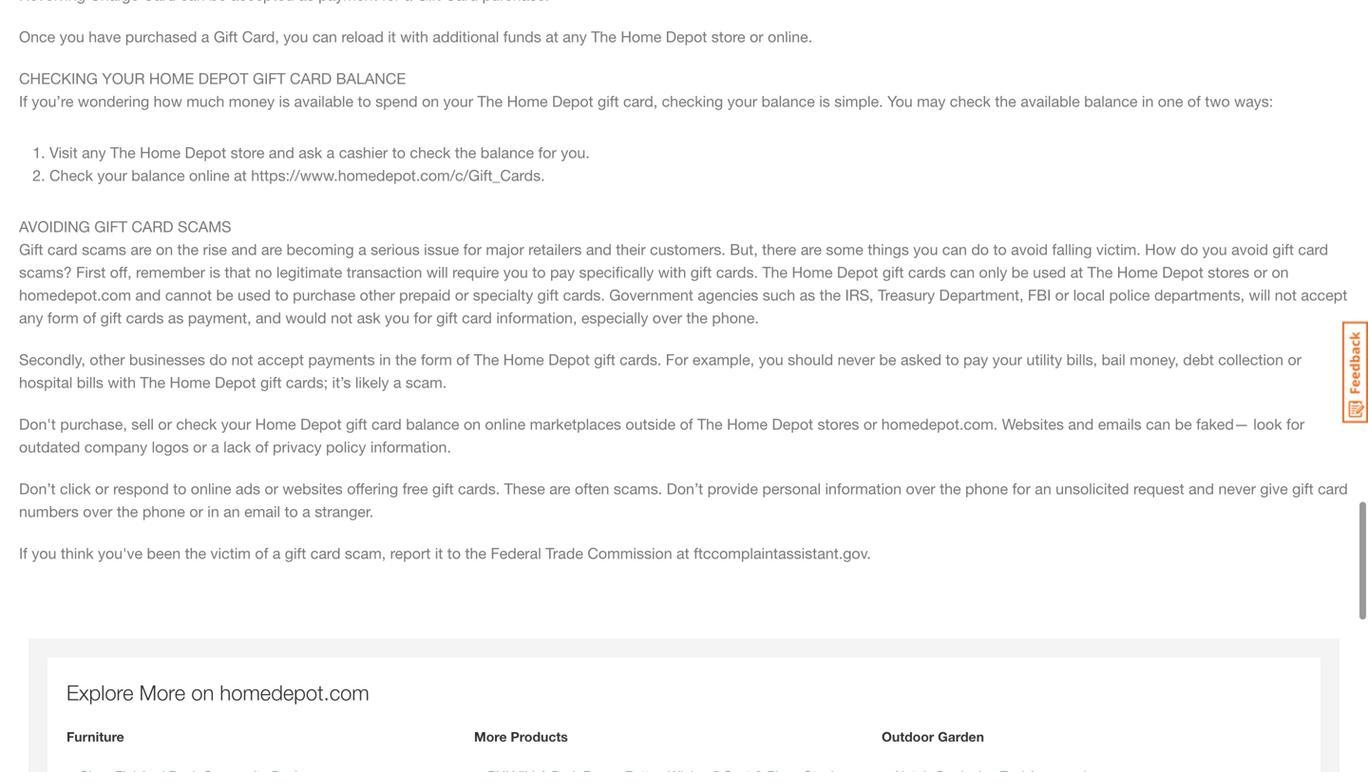 Task type: vqa. For each thing, say whether or not it's contained in the screenshot.
victim
yes



Task type: locate. For each thing, give the bounding box(es) containing it.
in
[[1142, 92, 1154, 110], [379, 351, 391, 369], [207, 503, 219, 521]]

1 vertical spatial more
[[474, 729, 507, 745]]

cards;
[[286, 373, 328, 391]]

1 vertical spatial an
[[223, 503, 240, 521]]

1 horizontal spatial stores
[[1208, 263, 1250, 281]]

1 horizontal spatial in
[[379, 351, 391, 369]]

0 vertical spatial any
[[563, 28, 587, 46]]

check up 'https://www.homedepot.com/c/gift_cards.'
[[410, 143, 451, 162]]

you down prepaid
[[385, 309, 410, 327]]

card inside don't click or respond to online ads or websites offering free gift cards. these are often scams. don't provide personal information over the phone for an unsolicited request and never give gift card numbers over the phone or in an email to a stranger.
[[1318, 480, 1348, 498]]

be right the 'only'
[[1012, 263, 1029, 281]]

gift left card,
[[214, 28, 238, 46]]

0 horizontal spatial cards
[[126, 309, 164, 327]]

your up lack
[[221, 415, 251, 433]]

stores inside 'don't purchase, sell or check your home depot gift card balance on online marketplaces outside of the home depot stores or homedepot.com. websites and emails can be faked— look for outdated company logos or a lack of privacy policy information.'
[[818, 415, 859, 433]]

never inside don't click or respond to online ads or websites offering free gift cards. these are often scams. don't provide personal information over the phone for an unsolicited request and never give gift card numbers over the phone or in an email to a stranger.
[[1219, 480, 1256, 498]]

2 horizontal spatial not
[[1275, 286, 1297, 304]]

2 available from the left
[[1021, 92, 1080, 110]]

you inside secondly, other businesses do not accept payments in the form of the home depot gift cards. for example, you should never be asked to pay your utility bills, bail money, debt collection or hospital bills with the home depot gift cards; it's likely a scam.
[[759, 351, 784, 369]]

more right 'explore'
[[139, 680, 185, 705]]

0 vertical spatial gift
[[253, 69, 286, 87]]

your right checking
[[727, 92, 757, 110]]

0 horizontal spatial gift
[[94, 218, 127, 236]]

1 vertical spatial it
[[435, 544, 443, 562]]

a left lack
[[211, 438, 219, 456]]

used down no on the top left
[[238, 286, 271, 304]]

ftccomplaintassistant.gov.
[[694, 544, 871, 562]]

0 horizontal spatial phone
[[142, 503, 185, 521]]

visit
[[49, 143, 78, 162]]

2 vertical spatial in
[[207, 503, 219, 521]]

do inside secondly, other businesses do not accept payments in the form of the home depot gift cards. for example, you should never be asked to pay your utility bills, bail money, debt collection or hospital bills with the home depot gift cards; it's likely a scam.
[[209, 351, 227, 369]]

scams.
[[614, 480, 662, 498]]

0 vertical spatial over
[[653, 309, 682, 327]]

or inside secondly, other businesses do not accept payments in the form of the home depot gift cards. for example, you should never be asked to pay your utility bills, bail money, debt collection or hospital bills with the home depot gift cards; it's likely a scam.
[[1288, 351, 1302, 369]]

0 vertical spatial not
[[1275, 286, 1297, 304]]

hospital
[[19, 373, 73, 391]]

to inside checking your home depot gift card balance if you're wondering how much money is available to spend on your the home depot gift card, checking your balance is simple. you may check the available balance in one of two ways:
[[358, 92, 371, 110]]

0 vertical spatial if
[[19, 92, 27, 110]]

1 vertical spatial accept
[[258, 351, 304, 369]]

your inside 'don't purchase, sell or check your home depot gift card balance on online marketplaces outside of the home depot stores or homedepot.com. websites and emails can be faked— look for outdated company logos or a lack of privacy policy information.'
[[221, 415, 251, 433]]

not inside secondly, other businesses do not accept payments in the form of the home depot gift cards. for example, you should never be asked to pay your utility bills, bail money, debt collection or hospital bills with the home depot gift cards; it's likely a scam.
[[231, 351, 253, 369]]

scams
[[178, 218, 231, 236]]

2 vertical spatial with
[[108, 373, 136, 391]]

online up scams
[[189, 166, 230, 184]]

0 horizontal spatial not
[[231, 351, 253, 369]]

cards up treasury
[[908, 263, 946, 281]]

as
[[800, 286, 815, 304], [168, 309, 184, 327]]

1 vertical spatial form
[[421, 351, 452, 369]]

of right lack
[[255, 438, 268, 456]]

2 horizontal spatial over
[[906, 480, 936, 498]]

other down transaction
[[360, 286, 395, 304]]

online inside visit any the home depot store and ask a cashier to check the balance for you. check your balance online at https://www.homedepot.com/c/gift_cards.
[[189, 166, 230, 184]]

and inside visit any the home depot store and ask a cashier to check the balance for you. check your balance online at https://www.homedepot.com/c/gift_cards.
[[269, 143, 294, 162]]

phone down respond
[[142, 503, 185, 521]]

at down money at top
[[234, 166, 247, 184]]

the
[[995, 92, 1016, 110], [455, 143, 476, 162], [177, 240, 199, 258], [820, 286, 841, 304], [686, 309, 708, 327], [395, 351, 417, 369], [940, 480, 961, 498], [117, 503, 138, 521], [185, 544, 206, 562], [465, 544, 486, 562]]

on inside 'don't purchase, sell or check your home depot gift card balance on online marketplaces outside of the home depot stores or homedepot.com. websites and emails can be faked— look for outdated company logos or a lack of privacy policy information.'
[[464, 415, 481, 433]]

lack
[[223, 438, 251, 456]]

outdoor garden
[[882, 729, 984, 745]]

0 horizontal spatial do
[[209, 351, 227, 369]]

sell
[[131, 415, 154, 433]]

as right such
[[800, 286, 815, 304]]

is right money at top
[[279, 92, 290, 110]]

store down money at top
[[230, 143, 265, 162]]

the up scam.
[[395, 351, 417, 369]]

1 horizontal spatial any
[[82, 143, 106, 162]]

1 horizontal spatial form
[[421, 351, 452, 369]]

at down the falling
[[1070, 263, 1083, 281]]

or right click
[[95, 480, 109, 498]]

other
[[360, 286, 395, 304], [90, 351, 125, 369]]

it
[[388, 28, 396, 46], [435, 544, 443, 562]]

cannot
[[165, 286, 212, 304]]

2 vertical spatial online
[[191, 480, 231, 498]]

don't purchase, sell or check your home depot gift card balance on online marketplaces outside of the home depot stores or homedepot.com. websites and emails can be faked— look for outdated company logos or a lack of privacy policy information.
[[19, 415, 1309, 456]]

0 vertical spatial other
[[360, 286, 395, 304]]

a down websites
[[302, 503, 310, 521]]

can inside 'don't purchase, sell or check your home depot gift card balance on online marketplaces outside of the home depot stores or homedepot.com. websites and emails can be faked— look for outdated company logos or a lack of privacy policy information.'
[[1146, 415, 1171, 433]]

1 vertical spatial gift
[[19, 240, 43, 258]]

respond
[[113, 480, 169, 498]]

the down information,
[[474, 351, 499, 369]]

your right spend
[[443, 92, 473, 110]]

form
[[47, 309, 79, 327], [421, 351, 452, 369]]

card
[[47, 240, 78, 258], [1298, 240, 1328, 258], [462, 309, 492, 327], [372, 415, 402, 433], [1318, 480, 1348, 498], [310, 544, 341, 562]]

cards. left for
[[620, 351, 662, 369]]

1 horizontal spatial as
[[800, 286, 815, 304]]

0 vertical spatial never
[[838, 351, 875, 369]]

check inside 'don't purchase, sell or check your home depot gift card balance on online marketplaces outside of the home depot stores or homedepot.com. websites and emails can be faked— look for outdated company logos or a lack of privacy policy information.'
[[176, 415, 217, 433]]

it right the report
[[435, 544, 443, 562]]

pay down retailers
[[550, 263, 575, 281]]

their
[[616, 240, 646, 258]]

gift inside avoiding gift card scams gift card scams are on the rise and are becoming a serious issue for major retailers and their customers. but, there are some things you can do to avoid falling victim. how do you avoid gift card scams? first off, remember is that no legitimate transaction will require you to pay speciﬁcally with gift cards. the home depot gift cards can only be used at the home depot stores or on homedepot.com and cannot be used to purchase other prepaid or specialty gift cards. government agencies such as the irs, treasury department, fbi or local police departments, will not accept any form of gift cards as payment, and would not ask you for gift card information, especially over the phone.
[[19, 240, 43, 258]]

any inside avoiding gift card scams gift card scams are on the rise and are becoming a serious issue for major retailers and their customers. but, there are some things you can do to avoid falling victim. how do you avoid gift card scams? first off, remember is that no legitimate transaction will require you to pay speciﬁcally with gift cards. the home depot gift cards can only be used at the home depot stores or on homedepot.com and cannot be used to purchase other prepaid or specialty gift cards. government agencies such as the irs, treasury department, fbi or local police departments, will not accept any form of gift cards as payment, and would not ask you for gift card information, especially over the phone.
[[19, 309, 43, 327]]

0 horizontal spatial as
[[168, 309, 184, 327]]

or right fbi
[[1055, 286, 1069, 304]]

bills,
[[1067, 351, 1098, 369]]

2 vertical spatial not
[[231, 351, 253, 369]]

2 vertical spatial any
[[19, 309, 43, 327]]

over
[[653, 309, 682, 327], [906, 480, 936, 498], [83, 503, 113, 521]]

1 horizontal spatial gift
[[214, 28, 238, 46]]

0 vertical spatial homedepot.com
[[19, 286, 131, 304]]

never inside secondly, other businesses do not accept payments in the form of the home depot gift cards. for example, you should never be asked to pay your utility bills, bail money, debt collection or hospital bills with the home depot gift cards; it's likely a scam.
[[838, 351, 875, 369]]

is left simple. in the top of the page
[[819, 92, 830, 110]]

1 horizontal spatial over
[[653, 309, 682, 327]]

store left the online.
[[711, 28, 746, 46]]

stores inside avoiding gift card scams gift card scams are on the rise and are becoming a serious issue for major retailers and their customers. but, there are some things you can do to avoid falling victim. how do you avoid gift card scams? first off, remember is that no legitimate transaction will require you to pay speciﬁcally with gift cards. the home depot gift cards can only be used at the home depot stores or on homedepot.com and cannot be used to purchase other prepaid or specialty gift cards. government agencies such as the irs, treasury department, fbi or local police departments, will not accept any form of gift cards as payment, and would not ask you for gift card information, especially over the phone.
[[1208, 263, 1250, 281]]

numbers
[[19, 503, 79, 521]]

two
[[1205, 92, 1230, 110]]

and down remember
[[135, 286, 161, 304]]

a right likely
[[393, 373, 401, 391]]

to up the 'only'
[[993, 240, 1007, 258]]

to down balance
[[358, 92, 371, 110]]

do down payment,
[[209, 351, 227, 369]]

gift up scams?
[[19, 240, 43, 258]]

any up secondly,
[[19, 309, 43, 327]]

0 horizontal spatial don't
[[19, 480, 56, 498]]

don't
[[19, 415, 56, 433]]

federal
[[491, 544, 541, 562]]

homedepot.com
[[19, 286, 131, 304], [220, 680, 369, 705]]

0 horizontal spatial more
[[139, 680, 185, 705]]

accept up cards; in the left of the page
[[258, 351, 304, 369]]

will down issue
[[426, 263, 448, 281]]

0 horizontal spatial card
[[131, 218, 173, 236]]

1 horizontal spatial avoid
[[1232, 240, 1268, 258]]

ask left cashier
[[299, 143, 322, 162]]

0 vertical spatial form
[[47, 309, 79, 327]]

0 vertical spatial pay
[[550, 263, 575, 281]]

1 if from the top
[[19, 92, 27, 110]]

funds
[[503, 28, 541, 46]]

any right visit
[[82, 143, 106, 162]]

0 horizontal spatial with
[[108, 373, 136, 391]]

0 horizontal spatial available
[[294, 92, 354, 110]]

how
[[1145, 240, 1176, 258]]

secondly, other businesses do not accept payments in the form of the home depot gift cards. for example, you should never be asked to pay your utility bills, bail money, debt collection or hospital bills with the home depot gift cards; it's likely a scam.
[[19, 351, 1306, 391]]

a inside 'don't purchase, sell or check your home depot gift card balance on online marketplaces outside of the home depot stores or homedepot.com. websites and emails can be faked— look for outdated company logos or a lack of privacy policy information.'
[[211, 438, 219, 456]]

0 vertical spatial stores
[[1208, 263, 1250, 281]]

ask down transaction
[[357, 309, 381, 327]]

balance
[[336, 69, 406, 87]]

an left unsolicited
[[1035, 480, 1052, 498]]

cards. inside secondly, other businesses do not accept payments in the form of the home depot gift cards. for example, you should never be asked to pay your utility bills, bail money, debt collection or hospital bills with the home depot gift cards; it's likely a scam.
[[620, 351, 662, 369]]

the down additional
[[477, 92, 503, 110]]

department,
[[939, 286, 1024, 304]]

0 horizontal spatial it
[[388, 28, 396, 46]]

the right may
[[995, 92, 1016, 110]]

1 horizontal spatial check
[[410, 143, 451, 162]]

0 horizontal spatial gift
[[19, 240, 43, 258]]

and
[[269, 143, 294, 162], [231, 240, 257, 258], [586, 240, 612, 258], [135, 286, 161, 304], [256, 309, 281, 327], [1068, 415, 1094, 433], [1189, 480, 1214, 498]]

such
[[763, 286, 795, 304]]

company
[[84, 438, 147, 456]]

think
[[61, 544, 94, 562]]

not
[[1275, 286, 1297, 304], [331, 309, 353, 327], [231, 351, 253, 369]]

are
[[131, 240, 152, 258], [261, 240, 282, 258], [801, 240, 822, 258], [549, 480, 571, 498]]

1 horizontal spatial homedepot.com
[[220, 680, 369, 705]]

the inside visit any the home depot store and ask a cashier to check the balance for you. check your balance online at https://www.homedepot.com/c/gift_cards.
[[110, 143, 136, 162]]

how
[[154, 92, 182, 110]]

often
[[575, 480, 609, 498]]

1 available from the left
[[294, 92, 354, 110]]

0 horizontal spatial store
[[230, 143, 265, 162]]

check
[[950, 92, 991, 110], [410, 143, 451, 162], [176, 415, 217, 433]]

0 vertical spatial card
[[290, 69, 332, 87]]

home inside checking your home depot gift card balance if you're wondering how much money is available to spend on your the home depot gift card, checking your balance is simple. you may check the available balance in one of two ways:
[[507, 92, 548, 110]]

home up checking your home depot gift card balance if you're wondering how much money is available to spend on your the home depot gift card, checking your balance is simple. you may check the available balance in one of two ways:
[[621, 28, 662, 46]]

be left asked
[[879, 351, 896, 369]]

0 vertical spatial ask
[[299, 143, 322, 162]]

agencies
[[698, 286, 758, 304]]

1 horizontal spatial pay
[[963, 351, 988, 369]]

depot up "privacy"
[[300, 415, 342, 433]]

0 horizontal spatial over
[[83, 503, 113, 521]]

faked—
[[1196, 415, 1249, 433]]

0 vertical spatial accept
[[1301, 286, 1348, 304]]

your inside secondly, other businesses do not accept payments in the form of the home depot gift cards. for example, you should never be asked to pay your utility bills, bail money, debt collection or hospital bills with the home depot gift cards; it's likely a scam.
[[992, 351, 1022, 369]]

of inside secondly, other businesses do not accept payments in the form of the home depot gift cards. for example, you should never be asked to pay your utility bills, bail money, debt collection or hospital bills with the home depot gift cards; it's likely a scam.
[[456, 351, 470, 369]]

1 vertical spatial pay
[[963, 351, 988, 369]]

secondly,
[[19, 351, 85, 369]]

other up 'bills'
[[90, 351, 125, 369]]

card inside avoiding gift card scams gift card scams are on the rise and are becoming a serious issue for major retailers and their customers. but, there are some things you can do to avoid falling victim. how do you avoid gift card scams? first off, remember is that no legitimate transaction will require you to pay speciﬁcally with gift cards. the home depot gift cards can only be used at the home depot stores or on homedepot.com and cannot be used to purchase other prepaid or specialty gift cards. government agencies such as the irs, treasury department, fbi or local police departments, will not accept any form of gift cards as payment, and would not ask you for gift card information, especially over the phone.
[[131, 218, 173, 236]]

at right commission
[[677, 544, 689, 562]]

with inside avoiding gift card scams gift card scams are on the rise and are becoming a serious issue for major retailers and their customers. but, there are some things you can do to avoid falling victim. how do you avoid gift card scams? first off, remember is that no legitimate transaction will require you to pay speciﬁcally with gift cards. the home depot gift cards can only be used at the home depot stores or on homedepot.com and cannot be used to purchase other prepaid or specialty gift cards. government agencies such as the irs, treasury department, fbi or local police departments, will not accept any form of gift cards as payment, and would not ask you for gift card information, especially over the phone.
[[658, 263, 686, 281]]

1 vertical spatial any
[[82, 143, 106, 162]]

0 horizontal spatial never
[[838, 351, 875, 369]]

transaction
[[347, 263, 422, 281]]

cards. up the especially
[[563, 286, 605, 304]]

the inside 'don't purchase, sell or check your home depot gift card balance on online marketplaces outside of the home depot stores or homedepot.com. websites and emails can be faked— look for outdated company logos or a lack of privacy policy information.'
[[697, 415, 723, 433]]

to right the report
[[447, 544, 461, 562]]

with right 'bills'
[[108, 373, 136, 391]]

serious
[[371, 240, 420, 258]]

of down first
[[83, 309, 96, 327]]

retailers
[[528, 240, 582, 258]]

remember
[[136, 263, 205, 281]]

for inside don't click or respond to online ads or websites offering free gift cards. these are often scams. don't provide personal information over the phone for an unsolicited request and never give gift card numbers over the phone or in an email to a stranger.
[[1012, 480, 1031, 498]]

to inside visit any the home depot store and ask a cashier to check the balance for you. check your balance online at https://www.homedepot.com/c/gift_cards.
[[392, 143, 406, 162]]

1 horizontal spatial card
[[290, 69, 332, 87]]

be left "faked—"
[[1175, 415, 1192, 433]]

report
[[390, 544, 431, 562]]

form inside secondly, other businesses do not accept payments in the form of the home depot gift cards. for example, you should never be asked to pay your utility bills, bail money, debt collection or hospital bills with the home depot gift cards; it's likely a scam.
[[421, 351, 452, 369]]

government
[[609, 286, 693, 304]]

1 vertical spatial card
[[131, 218, 173, 236]]

avoiding gift card scams gift card scams are on the rise and are becoming a serious issue for major retailers and their customers. but, there are some things you can do to avoid falling victim. how do you avoid gift card scams? first off, remember is that no legitimate transaction will require you to pay speciﬁcally with gift cards. the home depot gift cards can only be used at the home depot stores or on homedepot.com and cannot be used to purchase other prepaid or specialty gift cards. government agencies such as the irs, treasury department, fbi or local police departments, will not accept any form of gift cards as payment, and would not ask you for gift card information, especially over the phone.
[[19, 218, 1352, 327]]

1 horizontal spatial it
[[435, 544, 443, 562]]

0 horizontal spatial avoid
[[1011, 240, 1048, 258]]

online inside don't click or respond to online ads or websites offering free gift cards. these are often scams. don't provide personal information over the phone for an unsolicited request and never give gift card numbers over the phone or in an email to a stranger.
[[191, 480, 231, 498]]

or left the online.
[[750, 28, 764, 46]]

depot up checking
[[666, 28, 707, 46]]

1 horizontal spatial don't
[[667, 480, 703, 498]]

the up local
[[1088, 263, 1113, 281]]

for right look
[[1286, 415, 1305, 433]]

balance up the information.
[[406, 415, 459, 433]]

2 horizontal spatial any
[[563, 28, 587, 46]]

may
[[917, 92, 946, 110]]

1 avoid from the left
[[1011, 240, 1048, 258]]

ads
[[236, 480, 260, 498]]

it's
[[332, 373, 351, 391]]

1 horizontal spatial accept
[[1301, 286, 1348, 304]]

1 horizontal spatial available
[[1021, 92, 1080, 110]]

phone
[[965, 480, 1008, 498], [142, 503, 185, 521]]

1 vertical spatial other
[[90, 351, 125, 369]]

feedback link image
[[1343, 321, 1368, 424]]

be inside secondly, other businesses do not accept payments in the form of the home depot gift cards. for example, you should never be asked to pay your utility bills, bail money, debt collection or hospital bills with the home depot gift cards; it's likely a scam.
[[879, 351, 896, 369]]

accept
[[1301, 286, 1348, 304], [258, 351, 304, 369]]

do
[[971, 240, 989, 258], [1181, 240, 1198, 258], [209, 351, 227, 369]]

depot inside visit any the home depot store and ask a cashier to check the balance for you. check your balance online at https://www.homedepot.com/c/gift_cards.
[[185, 143, 226, 162]]

for down websites
[[1012, 480, 1031, 498]]

for left the you.
[[538, 143, 557, 162]]

0 horizontal spatial homedepot.com
[[19, 286, 131, 304]]

to
[[358, 92, 371, 110], [392, 143, 406, 162], [993, 240, 1007, 258], [532, 263, 546, 281], [275, 286, 289, 304], [946, 351, 959, 369], [173, 480, 187, 498], [285, 503, 298, 521], [447, 544, 461, 562]]

online
[[189, 166, 230, 184], [485, 415, 526, 433], [191, 480, 231, 498]]

is inside avoiding gift card scams gift card scams are on the rise and are becoming a serious issue for major retailers and their customers. but, there are some things you can do to avoid falling victim. how do you avoid gift card scams? first off, remember is that no legitimate transaction will require you to pay speciﬁcally with gift cards. the home depot gift cards can only be used at the home depot stores or on homedepot.com and cannot be used to purchase other prepaid or specialty gift cards. government agencies such as the irs, treasury department, fbi or local police departments, will not accept any form of gift cards as payment, and would not ask you for gift card information, especially over the phone.
[[209, 263, 220, 281]]

outdated
[[19, 438, 80, 456]]

been
[[147, 544, 181, 562]]

as down cannot
[[168, 309, 184, 327]]

over down government
[[653, 309, 682, 327]]

click
[[60, 480, 91, 498]]

you're
[[32, 92, 74, 110]]

0 vertical spatial online
[[189, 166, 230, 184]]

information.
[[370, 438, 451, 456]]

purchased
[[125, 28, 197, 46]]

1 horizontal spatial phone
[[965, 480, 1008, 498]]

in inside checking your home depot gift card balance if you're wondering how much money is available to spend on your the home depot gift card, checking your balance is simple. you may check the available balance in one of two ways:
[[1142, 92, 1154, 110]]

should
[[788, 351, 833, 369]]

in inside secondly, other businesses do not accept payments in the form of the home depot gift cards. for example, you should never be asked to pay your utility bills, bail money, debt collection or hospital bills with the home depot gift cards; it's likely a scam.
[[379, 351, 391, 369]]

example,
[[693, 351, 755, 369]]

0 horizontal spatial accept
[[258, 351, 304, 369]]

1 horizontal spatial is
[[279, 92, 290, 110]]

if down numbers
[[19, 544, 27, 562]]

1 horizontal spatial never
[[1219, 480, 1256, 498]]

2 if from the top
[[19, 544, 27, 562]]

a inside don't click or respond to online ads or websites offering free gift cards. these are often scams. don't provide personal information over the phone for an unsolicited request and never give gift card numbers over the phone or in an email to a stranger.
[[302, 503, 310, 521]]

2 horizontal spatial in
[[1142, 92, 1154, 110]]

0 vertical spatial gift
[[214, 28, 238, 46]]

used up fbi
[[1033, 263, 1066, 281]]

of right the 'victim'
[[255, 544, 268, 562]]

home
[[621, 28, 662, 46], [507, 92, 548, 110], [140, 143, 181, 162], [792, 263, 833, 281], [1117, 263, 1158, 281], [503, 351, 544, 369], [170, 373, 210, 391], [255, 415, 296, 433], [727, 415, 768, 433]]

more left products
[[474, 729, 507, 745]]

cards. down the but,
[[716, 263, 758, 281]]

scam,
[[345, 544, 386, 562]]

balance inside 'don't purchase, sell or check your home depot gift card balance on online marketplaces outside of the home depot stores or homedepot.com. websites and emails can be faked— look for outdated company logos or a lack of privacy policy information.'
[[406, 415, 459, 433]]

avoid up departments,
[[1232, 240, 1268, 258]]

commission
[[588, 544, 672, 562]]

0 horizontal spatial form
[[47, 309, 79, 327]]

don't
[[19, 480, 56, 498], [667, 480, 703, 498]]

1 vertical spatial ask
[[357, 309, 381, 327]]

ask inside visit any the home depot store and ask a cashier to check the balance for you. check your balance online at https://www.homedepot.com/c/gift_cards.
[[299, 143, 322, 162]]

your inside visit any the home depot store and ask a cashier to check the balance for you. check your balance online at https://www.homedepot.com/c/gift_cards.
[[97, 166, 127, 184]]

1 vertical spatial will
[[1249, 286, 1271, 304]]

on inside checking your home depot gift card balance if you're wondering how much money is available to spend on your the home depot gift card, checking your balance is simple. you may check the available balance in one of two ways:
[[422, 92, 439, 110]]

0 horizontal spatial check
[[176, 415, 217, 433]]

0 vertical spatial check
[[950, 92, 991, 110]]

gift inside checking your home depot gift card balance if you're wondering how much money is available to spend on your the home depot gift card, checking your balance is simple. you may check the available balance in one of two ways:
[[253, 69, 286, 87]]

1 vertical spatial store
[[230, 143, 265, 162]]

your left utility
[[992, 351, 1022, 369]]

2 horizontal spatial check
[[950, 92, 991, 110]]

information,
[[496, 309, 577, 327]]

depot down information,
[[548, 351, 590, 369]]

any inside visit any the home depot store and ask a cashier to check the balance for you. check your balance online at https://www.homedepot.com/c/gift_cards.
[[82, 143, 106, 162]]

0 horizontal spatial used
[[238, 286, 271, 304]]

form up scam.
[[421, 351, 452, 369]]

falling
[[1052, 240, 1092, 258]]

an
[[1035, 480, 1052, 498], [223, 503, 240, 521]]

0 horizontal spatial any
[[19, 309, 43, 327]]

over right information
[[906, 480, 936, 498]]

accept inside avoiding gift card scams gift card scams are on the rise and are becoming a serious issue for major retailers and their customers. but, there are some things you can do to avoid falling victim. how do you avoid gift card scams? first off, remember is that no legitimate transaction will require you to pay speciﬁcally with gift cards. the home depot gift cards can only be used at the home depot stores or on homedepot.com and cannot be used to purchase other prepaid or specialty gift cards. government agencies such as the irs, treasury department, fbi or local police departments, will not accept any form of gift cards as payment, and would not ask you for gift card information, especially over the phone.
[[1301, 286, 1348, 304]]

1 horizontal spatial store
[[711, 28, 746, 46]]

over down click
[[83, 503, 113, 521]]

home up "privacy"
[[255, 415, 296, 433]]

check up logos
[[176, 415, 217, 433]]

0 horizontal spatial is
[[209, 263, 220, 281]]

not down purchase
[[331, 309, 353, 327]]

home up provide
[[727, 415, 768, 433]]

2 vertical spatial over
[[83, 503, 113, 521]]

0 horizontal spatial ask
[[299, 143, 322, 162]]

1 horizontal spatial an
[[1035, 480, 1052, 498]]

is
[[279, 92, 290, 110], [819, 92, 830, 110], [209, 263, 220, 281]]

1 vertical spatial online
[[485, 415, 526, 433]]

ask inside avoiding gift card scams gift card scams are on the rise and are becoming a serious issue for major retailers and their customers. but, there are some things you can do to avoid falling victim. how do you avoid gift card scams? first off, remember is that no legitimate transaction will require you to pay speciﬁcally with gift cards. the home depot gift cards can only be used at the home depot stores or on homedepot.com and cannot be used to purchase other prepaid or specialty gift cards. government agencies such as the irs, treasury department, fbi or local police departments, will not accept any form of gift cards as payment, and would not ask you for gift card information, especially over the phone.
[[357, 309, 381, 327]]

0 horizontal spatial stores
[[818, 415, 859, 433]]

depot
[[666, 28, 707, 46], [552, 92, 593, 110], [185, 143, 226, 162], [837, 263, 878, 281], [1162, 263, 1204, 281], [548, 351, 590, 369], [215, 373, 256, 391], [300, 415, 342, 433], [772, 415, 813, 433]]

0 horizontal spatial other
[[90, 351, 125, 369]]



Task type: describe. For each thing, give the bounding box(es) containing it.
speciﬁcally
[[579, 263, 654, 281]]

2 avoid from the left
[[1232, 240, 1268, 258]]

pay inside avoiding gift card scams gift card scams are on the rise and are becoming a serious issue for major retailers and their customers. but, there are some things you can do to avoid falling victim. how do you avoid gift card scams? first off, remember is that no legitimate transaction will require you to pay speciﬁcally with gift cards. the home depot gift cards can only be used at the home depot stores or on homedepot.com and cannot be used to purchase other prepaid or specialty gift cards. government agencies such as the irs, treasury department, fbi or local police departments, will not accept any form of gift cards as payment, and would not ask you for gift card information, especially over the phone.
[[550, 263, 575, 281]]

to right respond
[[173, 480, 187, 498]]

the down respond
[[117, 503, 138, 521]]

check inside visit any the home depot store and ask a cashier to check the balance for you. check your balance online at https://www.homedepot.com/c/gift_cards.
[[410, 143, 451, 162]]

home
[[149, 69, 194, 87]]

to right email in the left of the page
[[285, 503, 298, 521]]

accept inside secondly, other businesses do not accept payments in the form of the home depot gift cards. for example, you should never be asked to pay your utility bills, bail money, debt collection or hospital bills with the home depot gift cards; it's likely a scam.
[[258, 351, 304, 369]]

the inside checking your home depot gift card balance if you're wondering how much money is available to spend on your the home depot gift card, checking your balance is simple. you may check the available balance in one of two ways:
[[995, 92, 1016, 110]]

businesses
[[129, 351, 205, 369]]

for
[[666, 351, 688, 369]]

for down prepaid
[[414, 309, 432, 327]]

balance left one on the top right of the page
[[1084, 92, 1138, 110]]

the inside checking your home depot gift card balance if you're wondering how much money is available to spend on your the home depot gift card, checking your balance is simple. you may check the available balance in one of two ways:
[[477, 92, 503, 110]]

cards. inside don't click or respond to online ads or websites offering free gift cards. these are often scams. don't provide personal information over the phone for an unsolicited request and never give gift card numbers over the phone or in an email to a stranger.
[[458, 480, 500, 498]]

debt
[[1183, 351, 1214, 369]]

privacy
[[273, 438, 322, 456]]

0 vertical spatial phone
[[965, 480, 1008, 498]]

issue
[[424, 240, 459, 258]]

form inside avoiding gift card scams gift card scams are on the rise and are becoming a serious issue for major retailers and their customers. but, there are some things you can do to avoid falling victim. how do you avoid gift card scams? first off, remember is that no legitimate transaction will require you to pay speciﬁcally with gift cards. the home depot gift cards can only be used at the home depot stores or on homedepot.com and cannot be used to purchase other prepaid or specialty gift cards. government agencies such as the irs, treasury department, fbi or local police departments, will not accept any form of gift cards as payment, and would not ask you for gift card information, especially over the phone.
[[47, 309, 79, 327]]

utility
[[1027, 351, 1062, 369]]

you left think
[[32, 544, 56, 562]]

1 vertical spatial cards
[[126, 309, 164, 327]]

websites
[[1002, 415, 1064, 433]]

would
[[285, 309, 326, 327]]

0 vertical spatial will
[[426, 263, 448, 281]]

at inside avoiding gift card scams gift card scams are on the rise and are becoming a serious issue for major retailers and their customers. but, there are some things you can do to avoid falling victim. how do you avoid gift card scams? first off, remember is that no legitimate transaction will require you to pay speciﬁcally with gift cards. the home depot gift cards can only be used at the home depot stores or on homedepot.com and cannot be used to purchase other prepaid or specialty gift cards. government agencies such as the irs, treasury department, fbi or local police departments, will not accept any form of gift cards as payment, and would not ask you for gift card information, especially over the phone.
[[1070, 263, 1083, 281]]

over inside avoiding gift card scams gift card scams are on the rise and are becoming a serious issue for major retailers and their customers. but, there are some things you can do to avoid falling victim. how do you avoid gift card scams? first off, remember is that no legitimate transaction will require you to pay speciﬁcally with gift cards. the home depot gift cards can only be used at the home depot stores or on homedepot.com and cannot be used to purchase other prepaid or specialty gift cards. government agencies such as the irs, treasury department, fbi or local police departments, will not accept any form of gift cards as payment, and would not ask you for gift card information, especially over the phone.
[[653, 309, 682, 327]]

balance left the you.
[[481, 143, 534, 162]]

home up police
[[1117, 263, 1158, 281]]

trade
[[546, 544, 583, 562]]

you up departments,
[[1202, 240, 1227, 258]]

victim.
[[1096, 240, 1141, 258]]

a right purchased
[[201, 28, 209, 46]]

require
[[452, 263, 499, 281]]

0 vertical spatial store
[[711, 28, 746, 46]]

and left would
[[256, 309, 281, 327]]

marketplaces
[[530, 415, 621, 433]]

policy
[[326, 438, 366, 456]]

to inside secondly, other businesses do not accept payments in the form of the home depot gift cards. for example, you should never be asked to pay your utility bills, bail money, debt collection or hospital bills with the home depot gift cards; it's likely a scam.
[[946, 351, 959, 369]]

police
[[1109, 286, 1150, 304]]

the left federal
[[465, 544, 486, 562]]

you left have
[[60, 28, 84, 46]]

the up checking your home depot gift card balance if you're wondering how much money is available to spend on your the home depot gift card, checking your balance is simple. you may check the available balance in one of two ways:
[[591, 28, 617, 46]]

some
[[826, 240, 863, 258]]

gift inside checking your home depot gift card balance if you're wondering how much money is available to spend on your the home depot gift card, checking your balance is simple. you may check the available balance in one of two ways:
[[598, 92, 619, 110]]

scams
[[82, 240, 126, 258]]

prepaid
[[399, 286, 451, 304]]

offering
[[347, 480, 398, 498]]

1 horizontal spatial not
[[331, 309, 353, 327]]

the left rise
[[177, 240, 199, 258]]

but,
[[730, 240, 758, 258]]

things
[[868, 240, 909, 258]]

you down major
[[503, 263, 528, 281]]

pay inside secondly, other businesses do not accept payments in the form of the home depot gift cards. for example, you should never be asked to pay your utility bills, bail money, debt collection or hospital bills with the home depot gift cards; it's likely a scam.
[[963, 351, 988, 369]]

provide
[[707, 480, 758, 498]]

or right "ads"
[[265, 480, 278, 498]]

0 vertical spatial an
[[1035, 480, 1052, 498]]

outdoor
[[882, 729, 934, 745]]

payment,
[[188, 309, 251, 327]]

balance up scams
[[131, 166, 185, 184]]

depot up lack
[[215, 373, 256, 391]]

be up payment,
[[216, 286, 233, 304]]

home down businesses
[[170, 373, 210, 391]]

to up would
[[275, 286, 289, 304]]

of inside avoiding gift card scams gift card scams are on the rise and are becoming a serious issue for major retailers and their customers. but, there are some things you can do to avoid falling victim. how do you avoid gift card scams? first off, remember is that no legitimate transaction will require you to pay speciﬁcally with gift cards. the home depot gift cards can only be used at the home depot stores or on homedepot.com and cannot be used to purchase other prepaid or specialty gift cards. government agencies such as the irs, treasury department, fbi or local police departments, will not accept any form of gift cards as payment, and would not ask you for gift card information, especially over the phone.
[[83, 309, 96, 327]]

card,
[[242, 28, 279, 46]]

depot up departments,
[[1162, 263, 1204, 281]]

checking
[[662, 92, 723, 110]]

are up no on the top left
[[261, 240, 282, 258]]

explore
[[67, 680, 134, 705]]

purchase
[[293, 286, 356, 304]]

are right there
[[801, 240, 822, 258]]

of right 'outside' on the bottom left of page
[[680, 415, 693, 433]]

free
[[402, 480, 428, 498]]

home inside visit any the home depot store and ask a cashier to check the balance for you. check your balance online at https://www.homedepot.com/c/gift_cards.
[[140, 143, 181, 162]]

at right funds
[[546, 28, 559, 46]]

you right card,
[[283, 28, 308, 46]]

you right things on the top right of the page
[[913, 240, 938, 258]]

local
[[1073, 286, 1105, 304]]

cashier
[[339, 143, 388, 162]]

are inside don't click or respond to online ads or websites offering free gift cards. these are often scams. don't provide personal information over the phone for an unsolicited request and never give gift card numbers over the phone or in an email to a stranger.
[[549, 480, 571, 498]]

for up require
[[463, 240, 482, 258]]

online inside 'don't purchase, sell or check your home depot gift card balance on online marketplaces outside of the home depot stores or homedepot.com. websites and emails can be faked— look for outdated company logos or a lack of privacy policy information.'
[[485, 415, 526, 433]]

for inside visit any the home depot store and ask a cashier to check the balance for you. check your balance online at https://www.homedepot.com/c/gift_cards.
[[538, 143, 557, 162]]

1 vertical spatial phone
[[142, 503, 185, 521]]

the right the been at the bottom left of the page
[[185, 544, 206, 562]]

or left email in the left of the page
[[189, 503, 203, 521]]

card inside checking your home depot gift card balance if you're wondering how much money is available to spend on your the home depot gift card, checking your balance is simple. you may check the available balance in one of two ways:
[[290, 69, 332, 87]]

legitimate
[[276, 263, 342, 281]]

0 vertical spatial with
[[400, 28, 428, 46]]

in inside don't click or respond to online ads or websites offering free gift cards. these are often scams. don't provide personal information over the phone for an unsolicited request and never give gift card numbers over the phone or in an email to a stranger.
[[207, 503, 219, 521]]

and up that
[[231, 240, 257, 258]]

more products
[[474, 729, 568, 745]]

a inside secondly, other businesses do not accept payments in the form of the home depot gift cards. for example, you should never be asked to pay your utility bills, bail money, debt collection or hospital bills with the home depot gift cards; it's likely a scam.
[[393, 373, 401, 391]]

1 horizontal spatial will
[[1249, 286, 1271, 304]]

1 don't from the left
[[19, 480, 56, 498]]

the down businesses
[[140, 373, 165, 391]]

2 horizontal spatial is
[[819, 92, 830, 110]]

and up the speciﬁcally at the left of the page
[[586, 240, 612, 258]]

your
[[102, 69, 145, 87]]

1 horizontal spatial used
[[1033, 263, 1066, 281]]

you.
[[561, 143, 590, 162]]

the down homedepot.com.
[[940, 480, 961, 498]]

1 horizontal spatial more
[[474, 729, 507, 745]]

the left irs,
[[820, 286, 841, 304]]

depot up irs,
[[837, 263, 878, 281]]

once
[[19, 28, 55, 46]]

spend
[[375, 92, 418, 110]]

phone.
[[712, 309, 759, 327]]

2 don't from the left
[[667, 480, 703, 498]]

homedepot.com inside avoiding gift card scams gift card scams are on the rise and are becoming a serious issue for major retailers and their customers. but, there are some things you can do to avoid falling victim. how do you avoid gift card scams? first off, remember is that no legitimate transaction will require you to pay speciﬁcally with gift cards. the home depot gift cards can only be used at the home depot stores or on homedepot.com and cannot be used to purchase other prepaid or specialty gift cards. government agencies such as the irs, treasury department, fbi or local police departments, will not accept any form of gift cards as payment, and would not ask you for gift card information, especially over the phone.
[[19, 286, 131, 304]]

stranger.
[[315, 503, 374, 521]]

if you think you've been the victim of a gift card scam, report it to the federal trade commission at ftccomplaintassistant.gov.
[[19, 544, 871, 562]]

major
[[486, 240, 524, 258]]

home down information,
[[503, 351, 544, 369]]

explore more on homedepot.com
[[67, 680, 369, 705]]

collection
[[1218, 351, 1284, 369]]

victim
[[211, 544, 251, 562]]

or right logos
[[193, 438, 207, 456]]

or right sell
[[158, 415, 172, 433]]

gift inside avoiding gift card scams gift card scams are on the rise and are becoming a serious issue for major retailers and their customers. but, there are some things you can do to avoid falling victim. how do you avoid gift card scams? first off, remember is that no legitimate transaction will require you to pay speciﬁcally with gift cards. the home depot gift cards can only be used at the home depot stores or on homedepot.com and cannot be used to purchase other prepaid or specialty gift cards. government agencies such as the irs, treasury department, fbi or local police departments, will not accept any form of gift cards as payment, and would not ask you for gift card information, especially over the phone.
[[94, 218, 127, 236]]

other inside secondly, other businesses do not accept payments in the form of the home depot gift cards. for example, you should never be asked to pay your utility bills, bail money, debt collection or hospital bills with the home depot gift cards; it's likely a scam.
[[90, 351, 125, 369]]

wondering
[[78, 92, 149, 110]]

asked
[[901, 351, 942, 369]]

check inside checking your home depot gift card balance if you're wondering how much money is available to spend on your the home depot gift card, checking your balance is simple. you may check the available balance in one of two ways:
[[950, 92, 991, 110]]

a inside visit any the home depot store and ask a cashier to check the balance for you. check your balance online at https://www.homedepot.com/c/gift_cards.
[[327, 143, 335, 162]]

treasury
[[878, 286, 935, 304]]

customers.
[[650, 240, 726, 258]]

be inside 'don't purchase, sell or check your home depot gift card balance on online marketplaces outside of the home depot stores or homedepot.com. websites and emails can be faked— look for outdated company logos or a lack of privacy policy information.'
[[1175, 415, 1192, 433]]

are up off,
[[131, 240, 152, 258]]

especially
[[581, 309, 648, 327]]

with inside secondly, other businesses do not accept payments in the form of the home depot gift cards. for example, you should never be asked to pay your utility bills, bail money, debt collection or hospital bills with the home depot gift cards; it's likely a scam.
[[108, 373, 136, 391]]

check
[[49, 166, 93, 184]]

or down require
[[455, 286, 469, 304]]

depot up personal
[[772, 415, 813, 433]]

email
[[244, 503, 280, 521]]

no
[[255, 263, 272, 281]]

card inside 'don't purchase, sell or check your home depot gift card balance on online marketplaces outside of the home depot stores or homedepot.com. websites and emails can be faked— look for outdated company logos or a lack of privacy policy information.'
[[372, 415, 402, 433]]

0 vertical spatial cards
[[908, 263, 946, 281]]

checking your home depot gift card balance if you're wondering how much money is available to spend on your the home depot gift card, checking your balance is simple. you may check the available balance in one of two ways:
[[19, 69, 1273, 110]]

0 horizontal spatial an
[[223, 503, 240, 521]]

and inside don't click or respond to online ads or websites offering free gift cards. these are often scams. don't provide personal information over the phone for an unsolicited request and never give gift card numbers over the phone or in an email to a stranger.
[[1189, 480, 1214, 498]]

1 vertical spatial as
[[168, 309, 184, 327]]

give
[[1260, 480, 1288, 498]]

and inside 'don't purchase, sell or check your home depot gift card balance on online marketplaces outside of the home depot stores or homedepot.com. websites and emails can be faked— look for outdated company logos or a lack of privacy policy information.'
[[1068, 415, 1094, 433]]

1 vertical spatial homedepot.com
[[220, 680, 369, 705]]

gift inside 'don't purchase, sell or check your home depot gift card balance on online marketplaces outside of the home depot stores or homedepot.com. websites and emails can be faked— look for outdated company logos or a lack of privacy policy information.'
[[346, 415, 367, 433]]

1 horizontal spatial do
[[971, 240, 989, 258]]

at inside visit any the home depot store and ask a cashier to check the balance for you. check your balance online at https://www.homedepot.com/c/gift_cards.
[[234, 166, 247, 184]]

fbi
[[1028, 286, 1051, 304]]

store inside visit any the home depot store and ask a cashier to check the balance for you. check your balance online at https://www.homedepot.com/c/gift_cards.
[[230, 143, 265, 162]]

request
[[1133, 480, 1184, 498]]

balance down the online.
[[762, 92, 815, 110]]

depot inside checking your home depot gift card balance if you're wondering how much money is available to spend on your the home depot gift card, checking your balance is simple. you may check the available balance in one of two ways:
[[552, 92, 593, 110]]

of inside checking your home depot gift card balance if you're wondering how much money is available to spend on your the home depot gift card, checking your balance is simple. you may check the available balance in one of two ways:
[[1188, 92, 1201, 110]]

scam.
[[406, 373, 447, 391]]

https://www.homedepot.com/c/gift_cards.
[[251, 166, 545, 184]]

homedepot.com.
[[882, 415, 998, 433]]

there
[[762, 240, 796, 258]]

0 vertical spatial it
[[388, 28, 396, 46]]

ways:
[[1234, 92, 1273, 110]]

the inside visit any the home depot store and ask a cashier to check the balance for you. check your balance online at https://www.homedepot.com/c/gift_cards.
[[455, 143, 476, 162]]

the left phone.
[[686, 309, 708, 327]]

scams?
[[19, 263, 72, 281]]

the up such
[[762, 263, 788, 281]]

look
[[1254, 415, 1282, 433]]

simple.
[[834, 92, 883, 110]]

or up information
[[863, 415, 877, 433]]

you
[[887, 92, 913, 110]]

becoming
[[287, 240, 354, 258]]

if inside checking your home depot gift card balance if you're wondering how much money is available to spend on your the home depot gift card, checking your balance is simple. you may check the available balance in one of two ways:
[[19, 92, 27, 110]]

0 vertical spatial as
[[800, 286, 815, 304]]

money,
[[1130, 351, 1179, 369]]

only
[[979, 263, 1007, 281]]

other inside avoiding gift card scams gift card scams are on the rise and are becoming a serious issue for major retailers and their customers. but, there are some things you can do to avoid falling victim. how do you avoid gift card scams? first off, remember is that no legitimate transaction will require you to pay speciﬁcally with gift cards. the home depot gift cards can only be used at the home depot stores or on homedepot.com and cannot be used to purchase other prepaid or specialty gift cards. government agencies such as the irs, treasury department, fbi or local police departments, will not accept any form of gift cards as payment, and would not ask you for gift card information, especially over the phone.
[[360, 286, 395, 304]]

payments
[[308, 351, 375, 369]]

a inside avoiding gift card scams gift card scams are on the rise and are becoming a serious issue for major retailers and their customers. but, there are some things you can do to avoid falling victim. how do you avoid gift card scams? first off, remember is that no legitimate transaction will require you to pay speciﬁcally with gift cards. the home depot gift cards can only be used at the home depot stores or on homedepot.com and cannot be used to purchase other prepaid or specialty gift cards. government agencies such as the irs, treasury department, fbi or local police departments, will not accept any form of gift cards as payment, and would not ask you for gift card information, especially over the phone.
[[358, 240, 367, 258]]

rise
[[203, 240, 227, 258]]

a down email in the left of the page
[[272, 544, 281, 562]]

to down retailers
[[532, 263, 546, 281]]

for inside 'don't purchase, sell or check your home depot gift card balance on online marketplaces outside of the home depot stores or homedepot.com. websites and emails can be faked— look for outdated company logos or a lack of privacy policy information.'
[[1286, 415, 1305, 433]]

or up collection
[[1254, 263, 1268, 281]]

one
[[1158, 92, 1183, 110]]

0 vertical spatial more
[[139, 680, 185, 705]]

that
[[225, 263, 251, 281]]

2 horizontal spatial do
[[1181, 240, 1198, 258]]

home down some
[[792, 263, 833, 281]]

you've
[[98, 544, 143, 562]]

irs,
[[845, 286, 874, 304]]

first
[[76, 263, 106, 281]]

bills
[[77, 373, 103, 391]]

the inside secondly, other businesses do not accept payments in the form of the home depot gift cards. for example, you should never be asked to pay your utility bills, bail money, debt collection or hospital bills with the home depot gift cards; it's likely a scam.
[[395, 351, 417, 369]]



